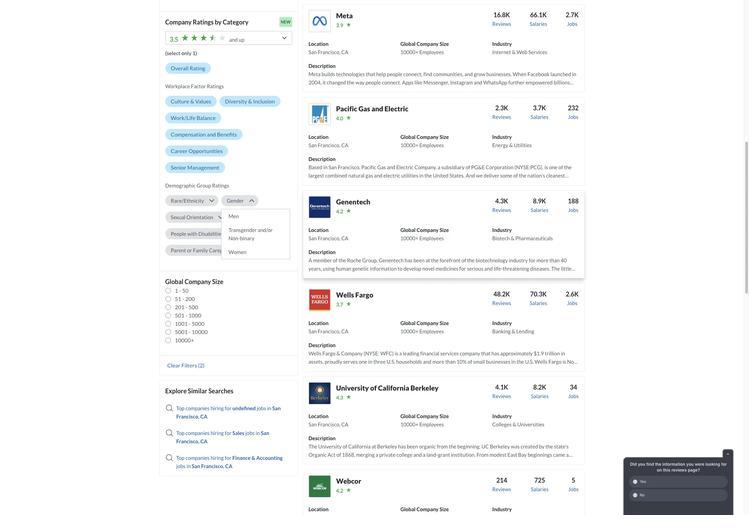 Task type: vqa. For each thing, say whether or not it's contained in the screenshot.
IBM GA
no



Task type: locate. For each thing, give the bounding box(es) containing it.
1 vertical spatial jobs
[[246, 430, 255, 436]]

employees for genentech
[[420, 235, 444, 241]]

2 4.2 from the top
[[336, 488, 344, 494]]

1 vertical spatial ratings
[[207, 83, 224, 89]]

launched
[[551, 71, 572, 77]]

1 companies from the top
[[186, 405, 210, 411]]

jobs down 2.7k
[[568, 21, 578, 27]]

1 horizontal spatial help
[[377, 71, 386, 77]]

2 reviews from the top
[[493, 114, 512, 120]]

& inside top companies hiring for finance & accounting jobs in san francisco, ca
[[252, 455, 256, 461]]

social
[[400, 96, 413, 102]]

1 horizontal spatial you
[[687, 462, 695, 467]]

214
[[497, 477, 508, 484]]

& left values
[[190, 98, 194, 104]]

employees for university of california berkeley
[[420, 421, 444, 428]]

2 description from the top
[[309, 156, 336, 162]]

- for 1001
[[189, 320, 191, 327]]

factor
[[191, 83, 206, 89]]

4 description from the top
[[309, 342, 336, 348]]

and up instagram
[[465, 71, 473, 77]]

4 industry from the top
[[493, 320, 512, 326]]

- for 201
[[186, 304, 188, 310]]

find right did
[[647, 462, 655, 467]]

industry inside industry biotech & pharmaceuticals
[[493, 227, 512, 233]]

ratings right factor
[[207, 83, 224, 89]]

1 vertical spatial companies
[[186, 430, 210, 436]]

34
[[571, 384, 578, 391]]

& left lending at the right of page
[[512, 328, 516, 335]]

industry up internet
[[493, 41, 512, 47]]

2 vertical spatial hiring
[[211, 455, 224, 461]]

management
[[188, 164, 220, 171]]

4.1k
[[496, 384, 509, 391]]

jobs inside '188 jobs'
[[569, 207, 579, 213]]

and
[[230, 37, 238, 43], [465, 71, 473, 77], [474, 79, 483, 86], [547, 88, 555, 94], [372, 104, 384, 113], [207, 131, 216, 138]]

725 salaries
[[532, 477, 549, 493]]

salaries down '8.9k'
[[531, 207, 549, 213]]

work/life balance button
[[165, 112, 221, 123]]

5 description from the top
[[309, 435, 336, 441]]

location down genentech image
[[309, 227, 329, 233]]

0 horizontal spatial help
[[330, 96, 340, 102]]

1 horizontal spatial global company size
[[401, 506, 449, 513]]

0 vertical spatial jobs
[[257, 405, 266, 411]]

by
[[215, 18, 222, 26]]

salaries down '70.3k'
[[530, 300, 548, 306]]

it
[[323, 79, 326, 86]]

& inside industry banking & lending
[[512, 328, 516, 335]]

salaries down 725
[[532, 486, 549, 493]]

size for university of california berkeley
[[440, 413, 449, 419]]

help right to
[[330, 96, 340, 102]]

51 - 200
[[175, 296, 195, 302]]

industry energy & utilities
[[493, 134, 532, 148]]

location for genentech
[[309, 227, 329, 233]]

& left web on the right
[[513, 49, 516, 55]]

berkeley
[[411, 384, 439, 392]]

ratings right 'group'
[[212, 182, 229, 189]]

2 global company size 10000+ employees from the top
[[401, 134, 449, 148]]

jobs
[[257, 405, 266, 411], [246, 430, 255, 436], [176, 463, 186, 469]]

0 vertical spatial ratings
[[193, 18, 214, 26]]

0 vertical spatial top
[[176, 405, 185, 411]]

reviews
[[672, 468, 688, 473]]

location san francisco, ca down 3.9
[[309, 41, 349, 55]]

location for pacific gas and electric
[[309, 134, 329, 140]]

hiring inside top companies hiring for finance & accounting jobs in san francisco, ca
[[211, 455, 224, 461]]

1 top from the top
[[176, 405, 185, 411]]

6 reviews from the top
[[493, 486, 512, 493]]

reviews down 4.3k
[[493, 207, 512, 213]]

0 vertical spatial people
[[387, 71, 403, 77]]

top inside top companies hiring for finance & accounting jobs in san francisco, ca
[[176, 455, 185, 461]]

6 location from the top
[[309, 506, 329, 513]]

4 global company size 10000+ employees from the top
[[401, 320, 449, 335]]

university of california berkeley
[[336, 384, 439, 392]]

0 vertical spatial find
[[424, 71, 433, 77]]

description
[[309, 63, 336, 69], [309, 156, 336, 162], [309, 249, 336, 255], [309, 342, 336, 348], [309, 435, 336, 441]]

3 location san francisco, ca from the top
[[309, 227, 349, 241]]

san inside top companies hiring for finance & accounting jobs in san francisco, ca
[[192, 463, 200, 469]]

caregiver
[[209, 247, 232, 254]]

for inside top companies hiring for finance & accounting jobs in san francisco, ca
[[225, 455, 232, 461]]

like up 2d at the right of page
[[415, 79, 423, 86]]

companies inside top companies hiring for finance & accounting jobs in san francisco, ca
[[186, 455, 210, 461]]

like
[[415, 79, 423, 86], [512, 88, 520, 94]]

1001 - 5000
[[175, 320, 205, 327]]

location san francisco, ca for wells fargo
[[309, 320, 349, 335]]

2 vertical spatial ratings
[[212, 182, 229, 189]]

4.2 for webcor
[[336, 488, 344, 494]]

industry for university of california berkeley
[[493, 413, 512, 419]]

2 hiring from the top
[[211, 430, 224, 436]]

jobs for sales
[[246, 430, 255, 436]]

1 vertical spatial find
[[647, 462, 655, 467]]

companies
[[186, 405, 210, 411], [186, 430, 210, 436], [186, 455, 210, 461]]

sexual orientation
[[171, 214, 213, 220]]

1 vertical spatial hiring
[[211, 430, 224, 436]]

3 location from the top
[[309, 227, 329, 233]]

orientation
[[187, 214, 213, 220]]

industry up energy
[[493, 134, 512, 140]]

& right finance
[[252, 455, 256, 461]]

3 global company size 10000+ employees from the top
[[401, 227, 449, 241]]

location san francisco, ca down 3.7
[[309, 320, 349, 335]]

1 you from the left
[[639, 462, 646, 467]]

meta
[[336, 11, 353, 20], [309, 71, 321, 77], [363, 88, 375, 94]]

jobs inside the '2.6k jobs'
[[568, 300, 578, 306]]

global for wells fargo
[[401, 320, 416, 326]]

232
[[569, 104, 579, 112]]

1 global company size 10000+ employees from the top
[[401, 41, 449, 55]]

location san francisco, ca for meta
[[309, 41, 349, 55]]

1 vertical spatial like
[[512, 88, 520, 94]]

ca
[[342, 49, 349, 55], [342, 142, 349, 148], [342, 235, 349, 241], [342, 328, 349, 335], [201, 414, 208, 420], [342, 421, 349, 428], [201, 438, 208, 445], [226, 463, 233, 469]]

48.2k
[[494, 290, 511, 298]]

3 description from the top
[[309, 249, 336, 255]]

global company size 10000+ employees for wells fargo
[[401, 320, 449, 335]]

3.7
[[336, 301, 344, 308]]

industry for wells fargo
[[493, 320, 512, 326]]

industry up colleges
[[493, 413, 512, 419]]

location down the pacific gas and electric image
[[309, 134, 329, 140]]

industry up biotech
[[493, 227, 512, 233]]

& inside industry biotech & pharmaceuticals
[[511, 235, 515, 241]]

meta up 2004,
[[309, 71, 321, 77]]

help right that
[[377, 71, 386, 77]]

filters
[[182, 362, 197, 369]]

2 location from the top
[[309, 134, 329, 140]]

4.3k reviews
[[493, 197, 512, 213]]

company ratings by category
[[165, 18, 249, 26]]

4 employees from the top
[[420, 328, 444, 335]]

san francisco, ca up top companies hiring for finance & accounting jobs in san francisco, ca
[[176, 430, 270, 445]]

pharmaceuticals
[[516, 235, 553, 241]]

wells fargo image
[[309, 289, 331, 311]]

technology.
[[414, 96, 440, 102]]

2 horizontal spatial jobs
[[257, 405, 266, 411]]

1 horizontal spatial people
[[387, 71, 403, 77]]

description for genentech
[[309, 249, 336, 255]]

1 hiring from the top
[[211, 405, 224, 411]]

5 global company size 10000+ employees from the top
[[401, 413, 449, 428]]

0 vertical spatial hiring
[[211, 405, 224, 411]]

3 industry from the top
[[493, 227, 512, 233]]

-
[[179, 287, 181, 294], [183, 296, 184, 302], [186, 304, 188, 310], [186, 312, 188, 319], [189, 320, 191, 327], [189, 329, 191, 335]]

2 top from the top
[[176, 430, 185, 436]]

0 horizontal spatial people
[[366, 79, 381, 86]]

electric
[[385, 104, 409, 113]]

salaries for university of california berkeley
[[532, 393, 549, 399]]

1 horizontal spatial meta
[[336, 11, 353, 20]]

2d
[[415, 88, 422, 94]]

0 vertical spatial meta
[[336, 11, 353, 20]]

reviews down 214
[[493, 486, 512, 493]]

1 vertical spatial meta
[[309, 71, 321, 77]]

reviews down 48.2k
[[493, 300, 512, 306]]

5 reviews from the top
[[493, 393, 512, 399]]

1 location from the top
[[309, 41, 329, 47]]

2 location san francisco, ca from the top
[[309, 134, 349, 148]]

whatsapp
[[484, 79, 508, 86]]

reviews for pacific gas and electric
[[493, 114, 512, 120]]

0 vertical spatial san francisco, ca
[[176, 405, 281, 420]]

2 employees from the top
[[420, 142, 444, 148]]

2 vertical spatial top
[[176, 455, 185, 461]]

0 horizontal spatial find
[[424, 71, 433, 77]]

0 vertical spatial companies
[[186, 405, 210, 411]]

location down webcor image
[[309, 506, 329, 513]]

ratings for factor
[[207, 83, 224, 89]]

& right colleges
[[513, 421, 517, 428]]

1 san francisco, ca from the top
[[176, 405, 281, 420]]

salaries down 8.2k
[[532, 393, 549, 399]]

- for 501
[[186, 312, 188, 319]]

reviews for wells fargo
[[493, 300, 512, 306]]

similar
[[188, 387, 207, 395]]

san francisco, ca down searches
[[176, 405, 281, 420]]

you up page?
[[687, 462, 695, 467]]

salaries for meta
[[530, 21, 548, 27]]

industry down 214 reviews on the right bottom
[[493, 506, 512, 513]]

for for sales
[[225, 430, 232, 436]]

instagram
[[451, 79, 473, 86]]

3 companies from the top
[[186, 455, 210, 461]]

francisco, inside top companies hiring for finance & accounting jobs in san francisco, ca
[[201, 463, 225, 469]]

find inside the did you find the information you were looking for on this reviews page?
[[647, 462, 655, 467]]

reviews down 2.3k
[[493, 114, 512, 120]]

ca inside top companies hiring for finance & accounting jobs in san francisco, ca
[[226, 463, 233, 469]]

jobs down 188
[[569, 207, 579, 213]]

ratings
[[193, 18, 214, 26], [207, 83, 224, 89], [212, 182, 229, 189]]

reviews down 16.8k on the top of page
[[493, 21, 512, 27]]

culture
[[171, 98, 189, 104]]

10000+ for wells fargo
[[401, 328, 419, 335]]

location down wells fargo image
[[309, 320, 329, 326]]

1 vertical spatial top
[[176, 430, 185, 436]]

connect.
[[382, 79, 402, 86]]

3 employees from the top
[[420, 235, 444, 241]]

communities,
[[434, 71, 464, 77]]

for left undefined
[[225, 405, 232, 411]]

people down that
[[366, 79, 381, 86]]

1 vertical spatial 4.2
[[336, 488, 344, 494]]

4 location san francisco, ca from the top
[[309, 320, 349, 335]]

2 vertical spatial meta
[[363, 88, 375, 94]]

1 reviews from the top
[[493, 21, 512, 27]]

global for meta
[[401, 41, 416, 47]]

jobs down the 2.6k
[[568, 300, 578, 306]]

find up the messenger,
[[424, 71, 433, 77]]

like down further
[[512, 88, 520, 94]]

people up connect.
[[387, 71, 403, 77]]

1 location san francisco, ca from the top
[[309, 41, 349, 55]]

- down 1001 - 5000
[[189, 329, 191, 335]]

2 industry from the top
[[493, 134, 512, 140]]

2 san francisco, ca from the top
[[176, 430, 270, 445]]

employees for wells fargo
[[420, 328, 444, 335]]

build
[[341, 96, 352, 102]]

jobs for undefined
[[257, 405, 266, 411]]

1 employees from the top
[[420, 49, 444, 55]]

201 - 500
[[175, 304, 198, 310]]

you right did
[[639, 462, 646, 467]]

builds
[[322, 71, 335, 77]]

reviews down the 4.1k
[[493, 393, 512, 399]]

industry inside industry energy & utilities
[[493, 134, 512, 140]]

for left finance
[[225, 455, 232, 461]]

industry
[[493, 41, 512, 47], [493, 134, 512, 140], [493, 227, 512, 233], [493, 320, 512, 326], [493, 413, 512, 419], [493, 506, 512, 513]]

4 location from the top
[[309, 320, 329, 326]]

0 vertical spatial 4.2
[[336, 208, 344, 215]]

the up "on"
[[656, 462, 662, 467]]

3.7k salaries
[[531, 104, 549, 120]]

- right 201
[[186, 304, 188, 310]]

0 horizontal spatial global company size
[[165, 278, 224, 286]]

hiring for undefined
[[211, 405, 224, 411]]

lending
[[517, 328, 535, 335]]

- right 501
[[186, 312, 188, 319]]

jobs inside top companies hiring for finance & accounting jobs in san francisco, ca
[[176, 463, 186, 469]]

for right looking
[[722, 462, 728, 467]]

and down evolution
[[372, 104, 384, 113]]

0 horizontal spatial you
[[639, 462, 646, 467]]

jobs inside 2.7k jobs
[[568, 21, 578, 27]]

5 jobs
[[569, 477, 579, 493]]

clear
[[167, 362, 181, 369]]

for for undefined
[[225, 405, 232, 411]]

ratings left by
[[193, 18, 214, 26]]

5 industry from the top
[[493, 413, 512, 419]]

overall rating button
[[165, 63, 211, 74]]

& right biotech
[[511, 235, 515, 241]]

hiring left finance
[[211, 455, 224, 461]]

4 reviews from the top
[[493, 300, 512, 306]]

meta up 3.9
[[336, 11, 353, 20]]

0 horizontal spatial like
[[415, 79, 423, 86]]

location for university of california berkeley
[[309, 413, 329, 419]]

2004,
[[309, 79, 322, 86]]

industry for meta
[[493, 41, 512, 47]]

jobs down 34
[[569, 393, 579, 399]]

reviews
[[493, 21, 512, 27], [493, 114, 512, 120], [493, 207, 512, 213], [493, 300, 512, 306], [493, 393, 512, 399], [493, 486, 512, 493]]

new
[[281, 19, 291, 24]]

only
[[182, 50, 192, 56]]

10000+
[[401, 49, 419, 55], [401, 142, 419, 148], [401, 235, 419, 241], [401, 328, 419, 335], [175, 337, 194, 344], [401, 421, 419, 428]]

accounting
[[257, 455, 283, 461]]

location for meta
[[309, 41, 329, 47]]

0 horizontal spatial meta
[[309, 71, 321, 77]]

location down university of california berkeley image
[[309, 413, 329, 419]]

salaries down 66.1k
[[530, 21, 548, 27]]

1 4.2 from the top
[[336, 208, 344, 215]]

jobs down 5
[[569, 486, 579, 493]]

50
[[182, 287, 189, 294]]

salaries down 3.7k on the right of the page
[[531, 114, 549, 120]]

opportunities
[[189, 148, 223, 154]]

- right 1001
[[189, 320, 191, 327]]

industry biotech & pharmaceuticals
[[493, 227, 553, 241]]

5 location san francisco, ca from the top
[[309, 413, 349, 428]]

industry up banking
[[493, 320, 512, 326]]

& right energy
[[510, 142, 513, 148]]

description inside description meta builds technologies that help people connect, find communities, and grow businesses. when facebook launched in 2004, it changed the way people connect. apps like messenger, instagram and whatsapp further empowered billions around the world. now, meta is moving beyond 2d screens toward immersive experiences like augmented and virtual reality to help build the next evolution in social technology.
[[309, 63, 336, 69]]

0 vertical spatial global company size
[[165, 278, 224, 286]]

world.
[[335, 88, 349, 94]]

& left the inclusion
[[248, 98, 252, 104]]

- right 1
[[179, 287, 181, 294]]

global company size 10000+ employees for meta
[[401, 41, 449, 55]]

hiring for sales
[[211, 430, 224, 436]]

description for wells fargo
[[309, 342, 336, 348]]

- right 51
[[183, 296, 184, 302]]

in inside top companies hiring for finance & accounting jobs in san francisco, ca
[[187, 463, 191, 469]]

meta up next
[[363, 88, 375, 94]]

jobs inside 232 jobs
[[569, 114, 579, 120]]

2 vertical spatial companies
[[186, 455, 210, 461]]

balance
[[197, 114, 216, 121]]

san francisco, ca for undefined
[[176, 405, 281, 420]]

3 reviews from the top
[[493, 207, 512, 213]]

hiring down searches
[[211, 405, 224, 411]]

10000+ for meta
[[401, 49, 419, 55]]

industry inside industry colleges & universities
[[493, 413, 512, 419]]

of
[[371, 384, 377, 392]]

hiring left the sales on the bottom of the page
[[211, 430, 224, 436]]

1 horizontal spatial jobs
[[246, 430, 255, 436]]

501
[[175, 312, 185, 319]]

jobs down 232
[[569, 114, 579, 120]]

1 horizontal spatial find
[[647, 462, 655, 467]]

1)
[[193, 50, 197, 56]]

4.2 down genentech
[[336, 208, 344, 215]]

top
[[176, 405, 185, 411], [176, 430, 185, 436], [176, 455, 185, 461]]

companies for top companies hiring for sales jobs in
[[186, 430, 210, 436]]

sales
[[233, 430, 245, 436]]

1 vertical spatial san francisco, ca
[[176, 430, 270, 445]]

toward
[[442, 88, 458, 94]]

reviews for meta
[[493, 21, 512, 27]]

5 location from the top
[[309, 413, 329, 419]]

industry inside industry banking & lending
[[493, 320, 512, 326]]

industry inside "industry internet & web services"
[[493, 41, 512, 47]]

3 top from the top
[[176, 455, 185, 461]]

4.2 down webcor on the bottom of the page
[[336, 488, 344, 494]]

for left the sales on the bottom of the page
[[225, 430, 232, 436]]

0 horizontal spatial jobs
[[176, 463, 186, 469]]

and left up
[[230, 37, 238, 43]]

genentech image
[[309, 196, 331, 218]]

colleges
[[493, 421, 512, 428]]

1 description from the top
[[309, 63, 336, 69]]

culture & values button
[[165, 96, 217, 107]]

8.2k salaries
[[532, 384, 549, 399]]

3 hiring from the top
[[211, 455, 224, 461]]

10000+ for university of california berkeley
[[401, 421, 419, 428]]

changed
[[327, 79, 346, 86]]

1 industry from the top
[[493, 41, 512, 47]]

location down the meta image
[[309, 41, 329, 47]]

2 vertical spatial jobs
[[176, 463, 186, 469]]

&
[[513, 49, 516, 55], [190, 98, 194, 104], [248, 98, 252, 104], [510, 142, 513, 148], [511, 235, 515, 241], [512, 328, 516, 335], [513, 421, 517, 428], [252, 455, 256, 461]]

location san francisco, ca down 4.3
[[309, 413, 349, 428]]

compensation and benefits button
[[165, 129, 243, 140]]

1 vertical spatial global company size
[[401, 506, 449, 513]]

and left virtual
[[547, 88, 555, 94]]

women
[[229, 249, 247, 255]]

5 employees from the top
[[420, 421, 444, 428]]

location san francisco, ca down 4.0
[[309, 134, 349, 148]]

and left benefits
[[207, 131, 216, 138]]

and down grow
[[474, 79, 483, 86]]

universities
[[518, 421, 545, 428]]

location san francisco, ca down genentech image
[[309, 227, 349, 241]]

evolution
[[373, 96, 394, 102]]

2 companies from the top
[[186, 430, 210, 436]]

1001
[[175, 320, 188, 327]]



Task type: describe. For each thing, give the bounding box(es) containing it.
overall
[[171, 65, 189, 71]]

description for university of california berkeley
[[309, 435, 336, 441]]

location san francisco, ca for university of california berkeley
[[309, 413, 349, 428]]

& inside the diversity & inclusion button
[[248, 98, 252, 104]]

university
[[336, 384, 369, 392]]

& inside "industry internet & web services"
[[513, 49, 516, 55]]

jobs for meta
[[568, 21, 578, 27]]

34 jobs
[[569, 384, 579, 399]]

rating
[[190, 65, 205, 71]]

san francisco, ca for sales
[[176, 430, 270, 445]]

around
[[309, 88, 325, 94]]

4.2 for genentech
[[336, 208, 344, 215]]

employees for pacific gas and electric
[[420, 142, 444, 148]]

find inside description meta builds technologies that help people connect, find communities, and grow businesses. when facebook launched in 2004, it changed the way people connect. apps like messenger, instagram and whatsapp further empowered billions around the world. now, meta is moving beyond 2d screens toward immersive experiences like augmented and virtual reality to help build the next evolution in social technology.
[[424, 71, 433, 77]]

with
[[187, 231, 198, 237]]

wells fargo
[[336, 291, 374, 299]]

1 vertical spatial help
[[330, 96, 340, 102]]

2.3k reviews
[[493, 104, 512, 120]]

utilities
[[514, 142, 532, 148]]

salaries for wells fargo
[[530, 300, 548, 306]]

4.3
[[336, 395, 344, 401]]

location for wells fargo
[[309, 320, 329, 326]]

global company size 10000+ employees for genentech
[[401, 227, 449, 241]]

2.3k
[[496, 104, 509, 112]]

culture & values
[[171, 98, 211, 104]]

hiring for finance
[[211, 455, 224, 461]]

industry for pacific gas and electric
[[493, 134, 512, 140]]

2 you from the left
[[687, 462, 695, 467]]

global for university of california berkeley
[[401, 413, 416, 419]]

web
[[517, 49, 528, 55]]

further
[[509, 79, 525, 86]]

0 vertical spatial like
[[415, 79, 423, 86]]

and inside compensation and benefits button
[[207, 131, 216, 138]]

size for genentech
[[440, 227, 449, 233]]

top companies hiring for sales jobs in
[[176, 430, 261, 436]]

214 reviews
[[493, 477, 512, 493]]

grow
[[474, 71, 486, 77]]

and up
[[230, 37, 245, 43]]

industry for genentech
[[493, 227, 512, 233]]

page?
[[689, 468, 701, 473]]

senior management
[[171, 164, 220, 171]]

gas
[[359, 104, 371, 113]]

pacific
[[336, 104, 358, 113]]

wells
[[336, 291, 354, 299]]

4.3k
[[496, 197, 509, 205]]

4.1k reviews
[[493, 384, 512, 399]]

10000+ for pacific gas and electric
[[401, 142, 419, 148]]

- for 5001
[[189, 329, 191, 335]]

up
[[239, 37, 245, 43]]

overall rating
[[171, 65, 205, 71]]

work/life
[[171, 114, 196, 121]]

salaries for pacific gas and electric
[[531, 114, 549, 120]]

global for pacific gas and electric
[[401, 134, 416, 140]]

reviews for webcor
[[493, 486, 512, 493]]

5001 - 10000
[[175, 329, 208, 335]]

diversity
[[225, 98, 247, 104]]

undefined
[[233, 405, 256, 411]]

pacific gas and electric image
[[309, 103, 331, 125]]

parent
[[171, 247, 186, 254]]

- for 51
[[183, 296, 184, 302]]

top companies hiring for undefined jobs in
[[176, 405, 273, 411]]

biotech
[[493, 235, 510, 241]]

reality
[[309, 96, 324, 102]]

6 industry from the top
[[493, 506, 512, 513]]

companies for top companies hiring for finance & accounting jobs in san francisco, ca
[[186, 455, 210, 461]]

california
[[378, 384, 410, 392]]

genentech
[[336, 198, 371, 206]]

location san francisco, ca for pacific gas and electric
[[309, 134, 349, 148]]

(select
[[165, 50, 181, 56]]

& inside industry energy & utilities
[[510, 142, 513, 148]]

8.2k
[[534, 384, 547, 391]]

university of california berkeley image
[[309, 383, 331, 405]]

the inside the did you find the information you were looking for on this reviews page?
[[656, 462, 662, 467]]

8.9k salaries
[[531, 197, 549, 213]]

disabilities
[[199, 231, 224, 237]]

facebook
[[528, 71, 550, 77]]

apps
[[402, 79, 414, 86]]

on
[[658, 468, 663, 473]]

1 horizontal spatial like
[[512, 88, 520, 94]]

webcor image
[[309, 476, 331, 498]]

1 vertical spatial people
[[366, 79, 381, 86]]

augmented
[[521, 88, 546, 94]]

group
[[197, 182, 211, 189]]

screens
[[423, 88, 441, 94]]

yes
[[641, 480, 647, 484]]

jobs for genentech
[[569, 207, 579, 213]]

salaries for genentech
[[531, 207, 549, 213]]

top for top companies hiring for finance & accounting jobs in san francisco, ca
[[176, 455, 185, 461]]

top for top companies hiring for sales jobs in
[[176, 430, 185, 436]]

did
[[631, 462, 637, 467]]

the up to
[[326, 88, 334, 94]]

next
[[362, 96, 372, 102]]

2 horizontal spatial meta
[[363, 88, 375, 94]]

global company size 10000+ employees for university of california berkeley
[[401, 413, 449, 428]]

now,
[[350, 88, 362, 94]]

location san francisco, ca for genentech
[[309, 227, 349, 241]]

2.6k
[[566, 290, 579, 298]]

binary
[[240, 235, 255, 241]]

size for pacific gas and electric
[[440, 134, 449, 140]]

10000
[[192, 329, 208, 335]]

& inside culture & values button
[[190, 98, 194, 104]]

people with disabilities
[[171, 231, 224, 237]]

ratings for group
[[212, 182, 229, 189]]

internet
[[493, 49, 512, 55]]

finance
[[233, 455, 251, 461]]

services
[[529, 49, 548, 55]]

jobs for webcor
[[569, 486, 579, 493]]

searches
[[209, 387, 234, 395]]

explore similar searches
[[165, 387, 234, 395]]

employees for meta
[[420, 49, 444, 55]]

jobs for wells fargo
[[568, 300, 578, 306]]

the down now,
[[353, 96, 361, 102]]

messenger,
[[424, 79, 450, 86]]

reviews for genentech
[[493, 207, 512, 213]]

this
[[664, 468, 671, 473]]

the down technologies
[[347, 79, 355, 86]]

beyond
[[398, 88, 414, 94]]

diversity & inclusion button
[[220, 96, 281, 107]]

51
[[175, 296, 181, 302]]

work/life balance
[[171, 114, 216, 121]]

jobs for university of california berkeley
[[569, 393, 579, 399]]

workplace factor ratings
[[165, 83, 224, 89]]

global for genentech
[[401, 227, 416, 233]]

way
[[356, 79, 365, 86]]

global company size 10000+ employees for pacific gas and electric
[[401, 134, 449, 148]]

is
[[376, 88, 379, 94]]

description for pacific gas and electric
[[309, 156, 336, 162]]

size for wells fargo
[[440, 320, 449, 326]]

benefits
[[217, 131, 237, 138]]

10000+ for genentech
[[401, 235, 419, 241]]

70.3k
[[531, 290, 547, 298]]

transgender and/or non-binary
[[229, 227, 273, 241]]

immersive
[[459, 88, 483, 94]]

jobs for pacific gas and electric
[[569, 114, 579, 120]]

2.7k
[[566, 11, 579, 19]]

& inside industry colleges & universities
[[513, 421, 517, 428]]

industry colleges & universities
[[493, 413, 545, 428]]

0 vertical spatial help
[[377, 71, 386, 77]]

size for meta
[[440, 41, 449, 47]]

5001
[[175, 329, 188, 335]]

companies for top companies hiring for undefined jobs in
[[186, 405, 210, 411]]

meta image
[[309, 10, 331, 32]]

reviews for university of california berkeley
[[493, 393, 512, 399]]

salaries for webcor
[[532, 486, 549, 493]]

senior management button
[[165, 162, 225, 173]]

for inside the did you find the information you were looking for on this reviews page?
[[722, 462, 728, 467]]

inclusion
[[253, 98, 275, 104]]

3.9
[[336, 22, 344, 28]]

energy
[[493, 142, 509, 148]]

fargo
[[356, 291, 374, 299]]

201
[[175, 304, 185, 310]]

- for 1
[[179, 287, 181, 294]]

top for top companies hiring for undefined jobs in
[[176, 405, 185, 411]]

for for finance & accounting
[[225, 455, 232, 461]]

pacific gas and electric
[[336, 104, 409, 113]]



